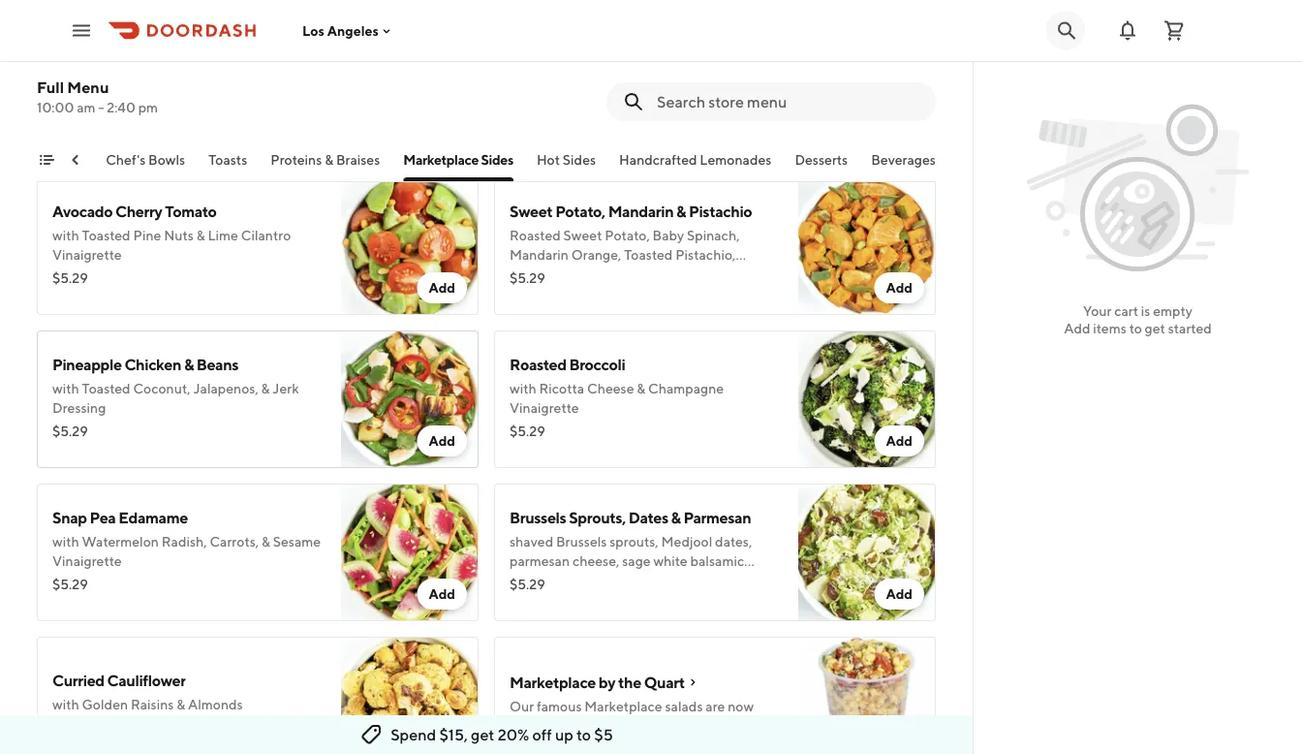 Task type: vqa. For each thing, say whether or not it's contained in the screenshot.
Brussels Sprouts, Dates & Parmesan shaved Brussels sprouts, Medjool dates, parmesan  cheese, sage white balsamic vinaigrette
yes



Task type: locate. For each thing, give the bounding box(es) containing it.
& left sesame
[[262, 534, 270, 550]]

your
[[1084, 303, 1112, 319]]

1 horizontal spatial dressing
[[268, 113, 321, 129]]

1 vertical spatial mandarin
[[510, 247, 569, 263]]

pistachio
[[689, 202, 752, 220], [510, 266, 567, 282]]

vinaigrette down watermelon at the bottom left of the page
[[52, 553, 122, 569]]

& right "-"
[[105, 113, 114, 129]]

with down pineapple
[[52, 380, 79, 396]]

$5
[[594, 725, 613, 744]]

mandarin left orange,
[[510, 247, 569, 263]]

1 vertical spatial get
[[471, 725, 495, 744]]

1 vertical spatial dressing
[[52, 400, 106, 416]]

desserts
[[795, 152, 848, 168]]

0 vertical spatial brussels
[[510, 508, 566, 527]]

0 horizontal spatial vinaigrette
[[510, 572, 576, 588]]

with up noodles,
[[627, 49, 657, 67]]

vinaigrette for soba
[[611, 113, 678, 129]]

0 horizontal spatial to
[[577, 725, 591, 744]]

sweet potato, mandarin & pistachio image
[[799, 177, 936, 315]]

spinach,
[[687, 227, 740, 243]]

add
[[429, 280, 456, 296], [886, 280, 913, 296], [1064, 320, 1091, 336], [429, 433, 456, 449], [886, 433, 913, 449], [429, 586, 456, 602], [886, 586, 913, 602]]

sweet down hot in the left top of the page
[[510, 202, 553, 220]]

mandarin up baby
[[608, 202, 674, 220]]

& up medjool at the right
[[671, 508, 681, 527]]

0 horizontal spatial get
[[471, 725, 495, 744]]

vinaigrette down scroll menu navigation left image
[[52, 247, 122, 263]]

toasts
[[209, 152, 247, 168]]

white
[[654, 553, 688, 569]]

with down the snap
[[52, 534, 79, 550]]

2 roasted from the top
[[510, 355, 567, 374]]

cherry up pepitas,
[[142, 74, 184, 90]]

to for items
[[1130, 320, 1142, 336]]

vinaigrette inside brussels sprouts, dates & parmesan shaved brussels sprouts, medjool dates, parmesan  cheese, sage white balsamic vinaigrette
[[510, 572, 576, 588]]

1 sides from the left
[[481, 152, 514, 168]]

1 horizontal spatial avocado
[[117, 113, 171, 129]]

vegan
[[668, 74, 705, 90]]

vinaigrette
[[611, 113, 678, 129], [510, 572, 576, 588]]

sweet up orange,
[[564, 227, 602, 243]]

0 vertical spatial toasted
[[82, 227, 130, 243]]

bowls for poke bowls
[[46, 152, 83, 168]]

2 sides from the left
[[563, 152, 596, 168]]

1 vertical spatial sweet
[[564, 227, 602, 243]]

corn
[[158, 49, 193, 67], [86, 94, 116, 110]]

1 horizontal spatial lime
[[208, 227, 238, 243]]

toasted down baby
[[624, 247, 673, 263]]

& left 'jerk'
[[261, 380, 270, 396]]

champagne
[[648, 380, 724, 396]]

mexican street corn image
[[341, 24, 479, 162]]

sage
[[622, 553, 651, 569]]

1 vertical spatial marketplace
[[510, 673, 596, 692]]

roasted
[[510, 227, 561, 243], [510, 355, 567, 374]]

carrots,
[[210, 534, 259, 550]]

& right "raisins"
[[177, 696, 185, 712]]

0 horizontal spatial pistachio
[[510, 266, 567, 282]]

lime down tomato
[[208, 227, 238, 243]]

& right cheese
[[637, 380, 646, 396]]

get right "$15," on the left of page
[[471, 725, 495, 744]]

lime up cheese,
[[52, 94, 83, 110]]

0 vertical spatial dressing
[[268, 113, 321, 129]]

am
[[77, 99, 96, 115]]

vinaigrette down edamame,
[[611, 113, 678, 129]]

0 horizontal spatial dressing
[[52, 400, 106, 416]]

& inside roasted broccoli with ricotta cheese & champagne vinaigrette $5.29
[[637, 380, 646, 396]]

avocado
[[117, 113, 171, 129], [52, 202, 113, 220]]

orange,
[[572, 247, 622, 263]]

avocado down nuts,
[[117, 113, 171, 129]]

1 vertical spatial to
[[577, 725, 591, 744]]

0 vertical spatial vinaigrette
[[611, 113, 678, 129]]

with left ricotta
[[510, 380, 537, 396]]

marketplace
[[403, 152, 479, 168], [510, 673, 596, 692]]

chef's
[[106, 152, 146, 168]]

brussels sprouts, dates & parmesan shaved brussels sprouts, medjool dates, parmesan  cheese, sage white balsamic vinaigrette
[[510, 508, 752, 588]]

toasted left pine
[[82, 227, 130, 243]]

1 horizontal spatial vinaigrette
[[611, 113, 678, 129]]

brussels up shaved
[[510, 508, 566, 527]]

street
[[113, 49, 156, 67]]

bowls right poke
[[46, 152, 83, 168]]

0 vertical spatial to
[[1130, 320, 1142, 336]]

dressing
[[268, 113, 321, 129], [52, 400, 106, 416]]

vinaigrette inside 'avocado cherry tomato with toasted pine nuts & lime cilantro vinaigrette $5.29'
[[52, 247, 122, 263]]

vinaigrette inside buckwheat soba with kimchi buckwheat soba noodles, vegan kimchi, roasted broccoli, edamame, scallion, cilantro, sesame vinaigrette
[[611, 113, 678, 129]]

toasted inside the pineapple chicken & beans with toasted coconut, jalapenos, & jerk dressing $5.29
[[82, 380, 130, 396]]

0 horizontal spatial marketplace
[[403, 152, 479, 168]]

1 vertical spatial corn
[[86, 94, 116, 110]]

0 vertical spatial corn
[[158, 49, 193, 67]]

add inside your cart is empty add items to get started
[[1064, 320, 1091, 336]]

hot sides
[[537, 152, 596, 168]]

with inside 'avocado cherry tomato with toasted pine nuts & lime cilantro vinaigrette $5.29'
[[52, 227, 79, 243]]

curried cauliflower image
[[341, 637, 479, 754]]

scroll menu navigation left image
[[68, 152, 83, 168]]

& inside sweet potato, mandarin & pistachio roasted sweet potato, baby spinach, mandarin orange, toasted pistachio, pistachio vinaigrette
[[677, 202, 686, 220]]

toasts button
[[209, 150, 247, 181]]

& left beans
[[184, 355, 194, 374]]

0 vertical spatial marketplace
[[403, 152, 479, 168]]

cherry up pine
[[115, 202, 162, 220]]

1 horizontal spatial marketplace
[[510, 673, 596, 692]]

marketplace up off
[[510, 673, 596, 692]]

1 vertical spatial cherry
[[115, 202, 162, 220]]

mandarin
[[608, 202, 674, 220], [510, 247, 569, 263]]

with
[[627, 49, 657, 67], [52, 74, 79, 90], [52, 227, 79, 243], [52, 380, 79, 396], [510, 380, 537, 396], [52, 534, 79, 550], [52, 696, 79, 712]]

brussels up cheese,
[[556, 534, 607, 550]]

1 horizontal spatial mandarin
[[608, 202, 674, 220]]

roasted down hot sides "button" on the left top of the page
[[510, 227, 561, 243]]

with inside the mexican street corn with heirloom cherry tomato, jicama, chile lime corn nuts, pepitas, cilantro, cotija cheese,   & avocado scallion ranch dressing
[[52, 74, 79, 90]]

& up baby
[[677, 202, 686, 220]]

soba
[[581, 74, 610, 90]]

0 vertical spatial avocado
[[117, 113, 171, 129]]

1 horizontal spatial get
[[1145, 320, 1166, 336]]

to down cart
[[1130, 320, 1142, 336]]

0 horizontal spatial avocado
[[52, 202, 113, 220]]

$5.29 inside 'avocado cherry tomato with toasted pine nuts & lime cilantro vinaigrette $5.29'
[[52, 270, 88, 286]]

cheese,
[[573, 553, 620, 569]]

sides inside "button"
[[563, 152, 596, 168]]

$15,
[[439, 725, 468, 744]]

with up 10:00
[[52, 74, 79, 90]]

bowls for chef's bowls
[[148, 152, 185, 168]]

medjool
[[661, 534, 713, 550]]

avocado cherry tomato image
[[341, 177, 479, 315]]

Item Search search field
[[657, 91, 921, 112]]

snap pea edamame with watermelon radish, carrots, & sesame vinaigrette $5.29
[[52, 508, 321, 592]]

cilantro
[[241, 227, 291, 243]]

2 vertical spatial toasted
[[82, 380, 130, 396]]

1 vertical spatial potato,
[[605, 227, 650, 243]]

lime inside 'avocado cherry tomato with toasted pine nuts & lime cilantro vinaigrette $5.29'
[[208, 227, 238, 243]]

1 roasted from the top
[[510, 227, 561, 243]]

vinaigrette down parmesan
[[510, 572, 576, 588]]

sides for marketplace sides
[[481, 152, 514, 168]]

1 vertical spatial roasted
[[510, 355, 567, 374]]

dressing down pineapple
[[52, 400, 106, 416]]

sweet potato, mandarin & pistachio roasted sweet potato, baby spinach, mandarin orange, toasted pistachio, pistachio vinaigrette
[[510, 202, 752, 282]]

1 vertical spatial avocado
[[52, 202, 113, 220]]

proteins & braises button
[[271, 150, 380, 181]]

avocado down scroll menu navigation left image
[[52, 202, 113, 220]]

& inside the mexican street corn with heirloom cherry tomato, jicama, chile lime corn nuts, pepitas, cilantro, cotija cheese,   & avocado scallion ranch dressing
[[105, 113, 114, 129]]

with inside buckwheat soba with kimchi buckwheat soba noodles, vegan kimchi, roasted broccoli, edamame, scallion, cilantro, sesame vinaigrette
[[627, 49, 657, 67]]

toasted
[[82, 227, 130, 243], [624, 247, 673, 263], [82, 380, 130, 396]]

dates
[[629, 508, 668, 527]]

watermelon
[[82, 534, 159, 550]]

toasted inside 'avocado cherry tomato with toasted pine nuts & lime cilantro vinaigrette $5.29'
[[82, 227, 130, 243]]

vinaigrette down orange,
[[570, 266, 639, 282]]

to right up at the bottom left of the page
[[577, 725, 591, 744]]

bowls
[[46, 152, 83, 168], [148, 152, 185, 168]]

10:00
[[37, 99, 74, 115]]

proteins
[[271, 152, 322, 168]]

0 horizontal spatial lime
[[52, 94, 83, 110]]

& inside proteins & braises button
[[325, 152, 333, 168]]

with inside roasted broccoli with ricotta cheese & champagne vinaigrette $5.29
[[510, 380, 537, 396]]

add button for brussels sprouts, dates & parmesan
[[875, 579, 925, 610]]

menu
[[67, 78, 109, 96]]

buckwheat
[[510, 49, 587, 67]]

dressing inside the pineapple chicken & beans with toasted coconut, jalapenos, & jerk dressing $5.29
[[52, 400, 106, 416]]

& inside curried cauliflower with golden raisins & almonds $5.29
[[177, 696, 185, 712]]

pineapple chicken & beans image
[[341, 330, 479, 468]]

1 horizontal spatial sweet
[[564, 227, 602, 243]]

add button for roasted broccoli
[[875, 425, 925, 456]]

handcrafted lemonades
[[619, 152, 772, 168]]

0 items, open order cart image
[[1163, 19, 1186, 42]]

$5.29
[[52, 270, 88, 286], [510, 270, 545, 286], [52, 423, 88, 439], [510, 423, 545, 439], [52, 576, 88, 592], [510, 576, 545, 592], [52, 720, 88, 736]]

cherry inside 'avocado cherry tomato with toasted pine nuts & lime cilantro vinaigrette $5.29'
[[115, 202, 162, 220]]

mexican street corn with heirloom cherry tomato, jicama, chile lime corn nuts, pepitas, cilantro, cotija cheese,   & avocado scallion ranch dressing
[[52, 49, 321, 129]]

20%
[[498, 725, 530, 744]]

1 horizontal spatial bowls
[[148, 152, 185, 168]]

1 bowls from the left
[[46, 152, 83, 168]]

marketplace for marketplace sides
[[403, 152, 479, 168]]

get down is
[[1145, 320, 1166, 336]]

full
[[37, 78, 64, 96]]

bowls right chef's
[[148, 152, 185, 168]]

toasted down pineapple
[[82, 380, 130, 396]]

& right nuts
[[196, 227, 205, 243]]

shaved
[[510, 534, 554, 550]]

beverages button
[[871, 150, 936, 181]]

marketplace right braises
[[403, 152, 479, 168]]

sides for hot sides
[[563, 152, 596, 168]]

to
[[1130, 320, 1142, 336], [577, 725, 591, 744]]

1 horizontal spatial to
[[1130, 320, 1142, 336]]

sprouts,
[[610, 534, 659, 550]]

1 horizontal spatial pistachio
[[689, 202, 752, 220]]

0 vertical spatial roasted
[[510, 227, 561, 243]]

quart
[[644, 673, 685, 692]]

parmesan
[[684, 508, 751, 527]]

sesame
[[562, 113, 608, 129]]

0 horizontal spatial bowls
[[46, 152, 83, 168]]

lime inside the mexican street corn with heirloom cherry tomato, jicama, chile lime corn nuts, pepitas, cilantro, cotija cheese,   & avocado scallion ranch dressing
[[52, 94, 83, 110]]

cherry
[[142, 74, 184, 90], [115, 202, 162, 220]]

add button
[[417, 272, 467, 303], [875, 272, 925, 303], [417, 425, 467, 456], [875, 425, 925, 456], [417, 579, 467, 610], [875, 579, 925, 610]]

avocado inside the mexican street corn with heirloom cherry tomato, jicama, chile lime corn nuts, pepitas, cilantro, cotija cheese,   & avocado scallion ranch dressing
[[117, 113, 171, 129]]

sides right hot in the left top of the page
[[563, 152, 596, 168]]

& left braises
[[325, 152, 333, 168]]

vinaigrette
[[52, 247, 122, 263], [570, 266, 639, 282], [510, 400, 579, 416], [52, 553, 122, 569]]

1 vertical spatial lime
[[208, 227, 238, 243]]

the
[[618, 673, 641, 692]]

0 vertical spatial sweet
[[510, 202, 553, 220]]

0 horizontal spatial sweet
[[510, 202, 553, 220]]

with down curried
[[52, 696, 79, 712]]

1 vertical spatial vinaigrette
[[510, 572, 576, 588]]

1 vertical spatial brussels
[[556, 534, 607, 550]]

& inside brussels sprouts, dates & parmesan shaved brussels sprouts, medjool dates, parmesan  cheese, sage white balsamic vinaigrette
[[671, 508, 681, 527]]

cotija
[[263, 94, 300, 110]]

get inside your cart is empty add items to get started
[[1145, 320, 1166, 336]]

0 vertical spatial get
[[1145, 320, 1166, 336]]

roasted inside roasted broccoli with ricotta cheese & champagne vinaigrette $5.29
[[510, 355, 567, 374]]

1 vertical spatial toasted
[[624, 247, 673, 263]]

with inside snap pea edamame with watermelon radish, carrots, & sesame vinaigrette $5.29
[[52, 534, 79, 550]]

vinaigrette down ricotta
[[510, 400, 579, 416]]

cart
[[1115, 303, 1139, 319]]

0 horizontal spatial sides
[[481, 152, 514, 168]]

show menu categories image
[[39, 152, 54, 168]]

2 bowls from the left
[[148, 152, 185, 168]]

dressing down cotija
[[268, 113, 321, 129]]

roasted up ricotta
[[510, 355, 567, 374]]

brussels sprouts, dates & parmesan image
[[799, 484, 936, 621]]

add for brussels sprouts, dates & parmesan
[[886, 586, 913, 602]]

with down 'poke bowls' button
[[52, 227, 79, 243]]

sides left hot in the left top of the page
[[481, 152, 514, 168]]

0 vertical spatial cherry
[[142, 74, 184, 90]]

coconut,
[[133, 380, 191, 396]]

1 horizontal spatial sides
[[563, 152, 596, 168]]

0 vertical spatial lime
[[52, 94, 83, 110]]

to inside your cart is empty add items to get started
[[1130, 320, 1142, 336]]



Task type: describe. For each thing, give the bounding box(es) containing it.
curried cauliflower with golden raisins & almonds $5.29
[[52, 671, 243, 736]]

marketplace by the quart image
[[799, 637, 936, 754]]

$5.29 inside the pineapple chicken & beans with toasted coconut, jalapenos, & jerk dressing $5.29
[[52, 423, 88, 439]]

pepitas,
[[155, 94, 204, 110]]

roasted
[[510, 94, 556, 110]]

0 vertical spatial pistachio
[[689, 202, 752, 220]]

buckwheat soba with kimchi image
[[799, 24, 936, 162]]

scallion,
[[682, 94, 731, 110]]

kimchi
[[660, 49, 708, 67]]

chef's bowls button
[[106, 150, 185, 181]]

braises
[[336, 152, 380, 168]]

0 horizontal spatial mandarin
[[510, 247, 569, 263]]

noodles,
[[613, 74, 665, 90]]

heirloom
[[82, 74, 139, 90]]

marketplace for marketplace by the quart
[[510, 673, 596, 692]]

edamame
[[118, 508, 188, 527]]

angeles
[[327, 23, 379, 39]]

proteins & braises
[[271, 152, 380, 168]]

radish,
[[162, 534, 207, 550]]

add button for pineapple chicken & beans
[[417, 425, 467, 456]]

tomato,
[[187, 74, 236, 90]]

chile
[[288, 74, 321, 90]]

spend
[[391, 725, 436, 744]]

off
[[533, 725, 552, 744]]

broccoli
[[569, 355, 625, 374]]

baby
[[653, 227, 684, 243]]

beans
[[197, 355, 239, 374]]

hot sides button
[[537, 150, 596, 181]]

balsamic
[[691, 553, 745, 569]]

avocado inside 'avocado cherry tomato with toasted pine nuts & lime cilantro vinaigrette $5.29'
[[52, 202, 113, 220]]

chef's bowls
[[106, 152, 185, 168]]

jalapenos,
[[193, 380, 259, 396]]

ricotta
[[539, 380, 585, 396]]

curried
[[52, 671, 104, 690]]

empty
[[1154, 303, 1193, 319]]

poke bowls button
[[11, 150, 83, 181]]

vinaigrette for sprouts,
[[510, 572, 576, 588]]

roasted broccoli image
[[799, 330, 936, 468]]

buckwheat soba with kimchi buckwheat soba noodles, vegan kimchi, roasted broccoli, edamame, scallion, cilantro, sesame vinaigrette
[[510, 49, 752, 129]]

open menu image
[[70, 19, 93, 42]]

is
[[1142, 303, 1151, 319]]

cauliflower
[[107, 671, 186, 690]]

by
[[599, 673, 616, 692]]

hot
[[537, 152, 560, 168]]

pineapple
[[52, 355, 122, 374]]

full menu 10:00 am - 2:40 pm
[[37, 78, 158, 115]]

add for pineapple chicken & beans
[[429, 433, 456, 449]]

handcrafted lemonades button
[[619, 150, 772, 181]]

cheese
[[587, 380, 634, 396]]

with inside curried cauliflower with golden raisins & almonds $5.29
[[52, 696, 79, 712]]

raisins
[[131, 696, 174, 712]]

pm
[[138, 99, 158, 115]]

vinaigrette inside snap pea edamame with watermelon radish, carrots, & sesame vinaigrette $5.29
[[52, 553, 122, 569]]

los angeles button
[[302, 23, 394, 39]]

roasted broccoli with ricotta cheese & champagne vinaigrette $5.29
[[510, 355, 724, 439]]

mexican
[[52, 49, 110, 67]]

roasted inside sweet potato, mandarin & pistachio roasted sweet potato, baby spinach, mandarin orange, toasted pistachio, pistachio vinaigrette
[[510, 227, 561, 243]]

& inside snap pea edamame with watermelon radish, carrots, & sesame vinaigrette $5.29
[[262, 534, 270, 550]]

almonds
[[188, 696, 243, 712]]

scallion
[[174, 113, 223, 129]]

golden
[[82, 696, 128, 712]]

pea
[[90, 508, 116, 527]]

with inside the pineapple chicken & beans with toasted coconut, jalapenos, & jerk dressing $5.29
[[52, 380, 79, 396]]

add for roasted broccoli
[[886, 433, 913, 449]]

add button for avocado cherry tomato
[[417, 272, 467, 303]]

0 vertical spatial potato,
[[556, 202, 606, 220]]

ranch
[[225, 113, 265, 129]]

add button for sweet potato, mandarin & pistachio
[[875, 272, 925, 303]]

sprouts,
[[569, 508, 626, 527]]

dates,
[[715, 534, 752, 550]]

avocado cherry tomato with toasted pine nuts & lime cilantro vinaigrette $5.29
[[52, 202, 291, 286]]

broccoli,
[[559, 94, 612, 110]]

soba
[[590, 49, 625, 67]]

toasted inside sweet potato, mandarin & pistachio roasted sweet potato, baby spinach, mandarin orange, toasted pistachio, pistachio vinaigrette
[[624, 247, 673, 263]]

started
[[1169, 320, 1212, 336]]

pistachio,
[[676, 247, 736, 263]]

marketplace sides
[[403, 152, 514, 168]]

$5.29 inside snap pea edamame with watermelon radish, carrots, & sesame vinaigrette $5.29
[[52, 576, 88, 592]]

beverages
[[871, 152, 936, 168]]

1 vertical spatial pistachio
[[510, 266, 567, 282]]

chicken
[[124, 355, 181, 374]]

buckwheat
[[510, 74, 578, 90]]

snap
[[52, 508, 87, 527]]

add for snap pea edamame
[[429, 586, 456, 602]]

your cart is empty add items to get started
[[1064, 303, 1212, 336]]

vinaigrette inside sweet potato, mandarin & pistachio roasted sweet potato, baby spinach, mandarin orange, toasted pistachio, pistachio vinaigrette
[[570, 266, 639, 282]]

$5.29 inside roasted broccoli with ricotta cheese & champagne vinaigrette $5.29
[[510, 423, 545, 439]]

to for up
[[577, 725, 591, 744]]

add for sweet potato, mandarin & pistachio
[[886, 280, 913, 296]]

nuts
[[164, 227, 194, 243]]

los angeles
[[302, 23, 379, 39]]

2:40
[[107, 99, 136, 115]]

lemonades
[[700, 152, 772, 168]]

items
[[1094, 320, 1127, 336]]

snap pea edamame image
[[341, 484, 479, 621]]

& inside 'avocado cherry tomato with toasted pine nuts & lime cilantro vinaigrette $5.29'
[[196, 227, 205, 243]]

add for avocado cherry tomato
[[429, 280, 456, 296]]

dressing inside the mexican street corn with heirloom cherry tomato, jicama, chile lime corn nuts, pepitas, cilantro, cotija cheese,   & avocado scallion ranch dressing
[[268, 113, 321, 129]]

cheese,
[[52, 113, 103, 129]]

handcrafted
[[619, 152, 697, 168]]

cherry inside the mexican street corn with heirloom cherry tomato, jicama, chile lime corn nuts, pepitas, cilantro, cotija cheese,   & avocado scallion ranch dressing
[[142, 74, 184, 90]]

$5.29 inside curried cauliflower with golden raisins & almonds $5.29
[[52, 720, 88, 736]]

marketplace by the quart
[[510, 673, 685, 692]]

tomato
[[165, 202, 217, 220]]

notification bell image
[[1116, 19, 1140, 42]]

0 vertical spatial mandarin
[[608, 202, 674, 220]]

poke bowls
[[11, 152, 83, 168]]

edamame,
[[615, 94, 679, 110]]

add button for snap pea edamame
[[417, 579, 467, 610]]

sesame
[[273, 534, 321, 550]]

jicama,
[[239, 74, 286, 90]]

vinaigrette inside roasted broccoli with ricotta cheese & champagne vinaigrette $5.29
[[510, 400, 579, 416]]

desserts button
[[795, 150, 848, 181]]

0 horizontal spatial corn
[[86, 94, 116, 110]]

1 horizontal spatial corn
[[158, 49, 193, 67]]



